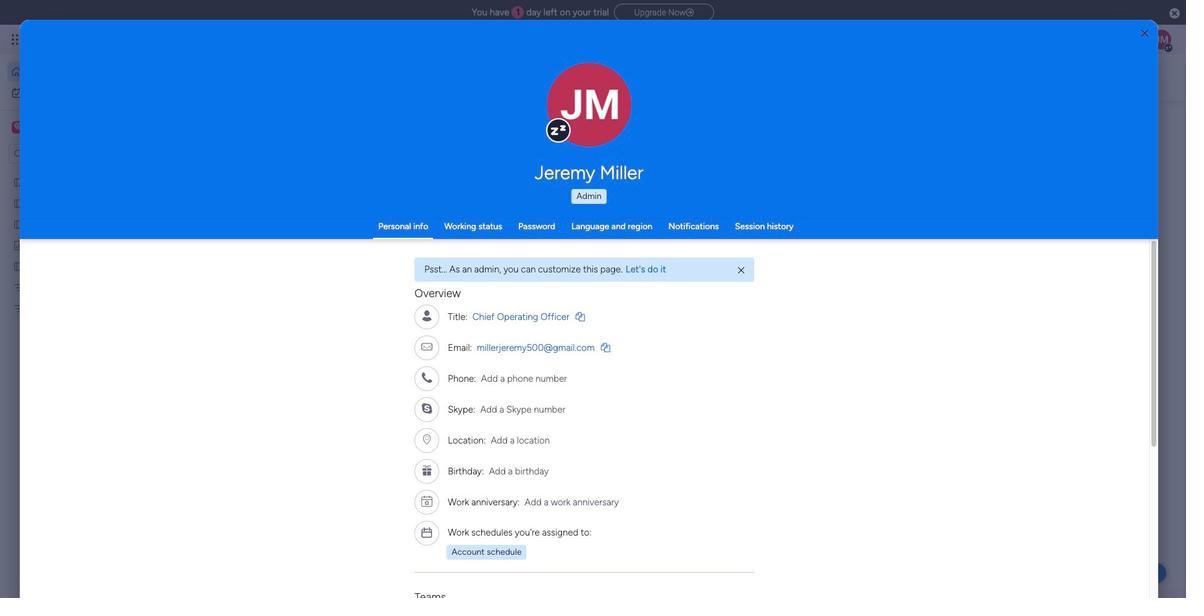Task type: locate. For each thing, give the bounding box(es) containing it.
1 horizontal spatial shareable board image
[[415, 250, 429, 264]]

0 horizontal spatial copied! image
[[576, 312, 585, 321]]

select product image
[[11, 33, 23, 46]]

0 horizontal spatial shareable board image
[[13, 176, 25, 188]]

0 vertical spatial workspace image
[[12, 121, 24, 134]]

public board image right remove from favorites icon
[[587, 250, 601, 264]]

1 vertical spatial shareable board image
[[415, 250, 429, 264]]

shareable board image down workspace image
[[13, 176, 25, 188]]

1 vertical spatial copied! image
[[601, 343, 611, 352]]

list box
[[0, 169, 158, 486]]

shareable board image inside quick search results list box
[[415, 250, 429, 264]]

option
[[7, 62, 150, 82], [7, 83, 150, 103], [0, 171, 158, 173]]

1 horizontal spatial copied! image
[[601, 343, 611, 352]]

workspace selection element
[[12, 120, 103, 136]]

jeremy miller image
[[1152, 30, 1172, 49]]

component image
[[415, 270, 426, 281]]

1 horizontal spatial public board image
[[587, 250, 601, 264]]

1 horizontal spatial component image
[[759, 270, 770, 281]]

component image
[[587, 270, 598, 281], [759, 270, 770, 281]]

0 horizontal spatial component image
[[587, 270, 598, 281]]

shareable board image up component image
[[415, 250, 429, 264]]

close image
[[1142, 29, 1149, 38]]

public board image up public dashboard image
[[13, 218, 25, 230]]

0 vertical spatial copied! image
[[576, 312, 585, 321]]

0 horizontal spatial workspace image
[[12, 121, 24, 134]]

1 component image from the left
[[587, 270, 598, 281]]

public board image up public dashboard image
[[13, 197, 25, 209]]

0 vertical spatial shareable board image
[[13, 176, 25, 188]]

public board image
[[13, 218, 25, 230], [759, 250, 772, 264], [13, 260, 25, 272]]

add to favorites image
[[717, 251, 729, 263]]

public board image
[[13, 197, 25, 209], [587, 250, 601, 264]]

dapulse close image
[[1170, 7, 1181, 20]]

2 vertical spatial option
[[0, 171, 158, 173]]

copied! image
[[576, 312, 585, 321], [601, 343, 611, 352]]

workspace image
[[12, 121, 24, 134], [594, 484, 624, 514]]

1 horizontal spatial workspace image
[[594, 484, 624, 514]]

dapulse rightstroke image
[[686, 8, 694, 17]]

shareable board image
[[13, 176, 25, 188], [415, 250, 429, 264]]

0 horizontal spatial public board image
[[13, 197, 25, 209]]

0 vertical spatial public board image
[[13, 197, 25, 209]]



Task type: describe. For each thing, give the bounding box(es) containing it.
0 vertical spatial option
[[7, 62, 150, 82]]

public dashboard image
[[13, 239, 25, 251]]

1 vertical spatial workspace image
[[594, 484, 624, 514]]

2 component image from the left
[[759, 270, 770, 281]]

workspace image
[[14, 121, 22, 134]]

quick search results list box
[[228, 140, 922, 304]]

remove from favorites image
[[545, 251, 557, 263]]

public board image right add to favorites icon
[[759, 250, 772, 264]]

1 vertical spatial option
[[7, 83, 150, 103]]

Search in workspace field
[[26, 147, 103, 161]]

public board image down public dashboard image
[[13, 260, 25, 272]]

dapulse x slim image
[[739, 265, 745, 276]]

1 vertical spatial public board image
[[587, 250, 601, 264]]



Task type: vqa. For each thing, say whether or not it's contained in the screenshot.
left banner logo
no



